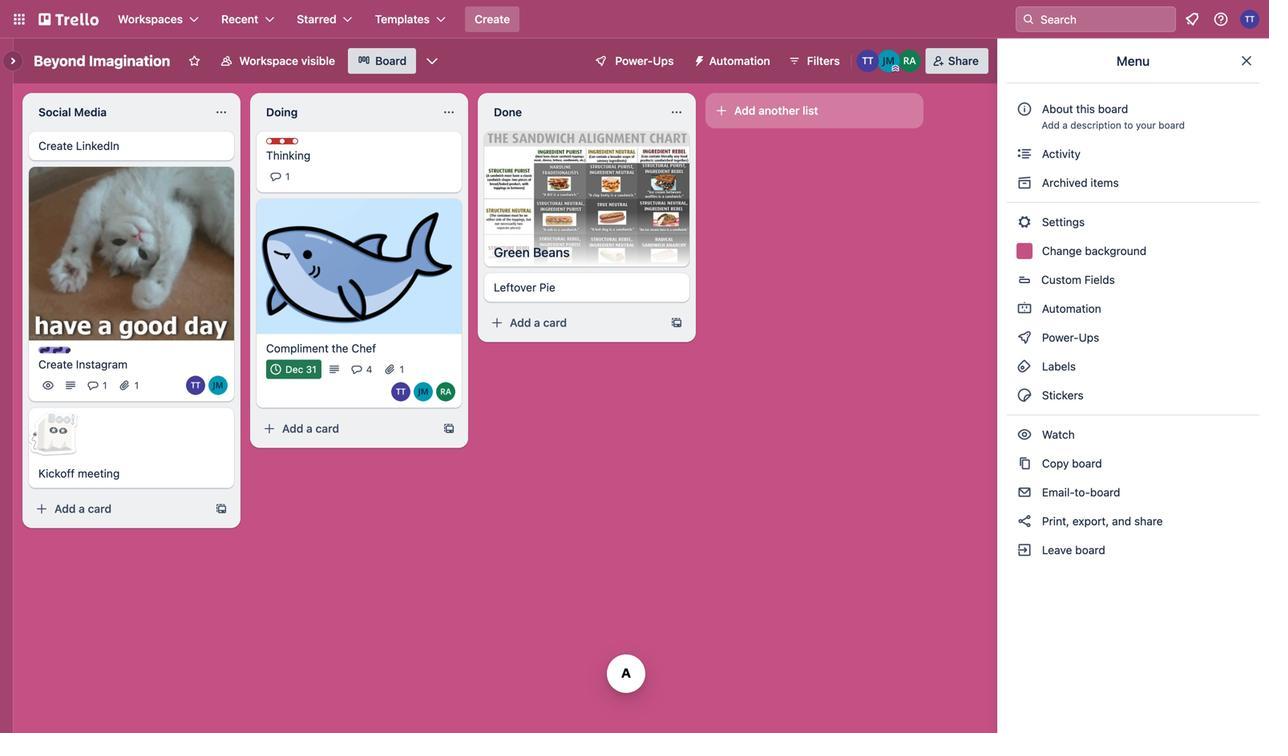Task type: locate. For each thing, give the bounding box(es) containing it.
0 vertical spatial power-
[[615, 54, 653, 67]]

0 vertical spatial create
[[475, 12, 510, 26]]

5 sm image from the top
[[1017, 513, 1033, 529]]

a down pie
[[534, 316, 541, 329]]

add a card down pie
[[510, 316, 567, 329]]

sm image inside archived items link
[[1017, 175, 1033, 191]]

add
[[735, 104, 756, 117], [1042, 120, 1060, 131], [510, 316, 531, 329], [282, 422, 304, 435], [55, 502, 76, 516]]

labels
[[1040, 360, 1076, 373]]

sm image inside automation link
[[1017, 301, 1033, 317]]

sm image
[[1017, 301, 1033, 317], [1017, 330, 1033, 346], [1017, 387, 1033, 403], [1017, 456, 1033, 472], [1017, 513, 1033, 529], [1017, 542, 1033, 558]]

sm image inside 'power-ups' link
[[1017, 330, 1033, 346]]

sm image inside stickers link
[[1017, 387, 1033, 403]]

beyond
[[34, 52, 86, 69]]

0 vertical spatial create from template… image
[[443, 422, 456, 435]]

1 vertical spatial card
[[316, 422, 339, 435]]

2 vertical spatial add a card button
[[29, 496, 209, 522]]

automation down custom fields
[[1040, 302, 1102, 315]]

workspace visible button
[[210, 48, 345, 74]]

add a card button down leftover pie link
[[484, 310, 664, 336]]

a for done
[[534, 316, 541, 329]]

1 vertical spatial power-ups
[[1040, 331, 1103, 344]]

power-ups down primary element
[[615, 54, 674, 67]]

create inside button
[[475, 12, 510, 26]]

1 vertical spatial power-
[[1043, 331, 1079, 344]]

sm image inside automation button
[[687, 48, 710, 71]]

leave
[[1043, 543, 1073, 557]]

2 horizontal spatial add a card
[[510, 316, 567, 329]]

6 sm image from the top
[[1017, 542, 1033, 558]]

doing
[[266, 105, 298, 119]]

add down kickoff
[[55, 502, 76, 516]]

board up to
[[1099, 102, 1129, 116]]

a down 'kickoff meeting'
[[79, 502, 85, 516]]

sm image inside activity 'link'
[[1017, 146, 1033, 162]]

add down dec 31 checkbox
[[282, 422, 304, 435]]

compliment
[[266, 342, 329, 355]]

sm image inside settings link
[[1017, 214, 1033, 230]]

sm image for power-ups
[[1017, 330, 1033, 346]]

add a card for social media
[[55, 502, 112, 516]]

1 vertical spatial create from template… image
[[215, 503, 228, 516]]

31
[[306, 364, 317, 375]]

terry turtle (terryturtle) image down "create instagram" link
[[186, 376, 205, 395]]

templates
[[375, 12, 430, 26]]

1 vertical spatial ruby anderson (rubyanderson7) image
[[436, 382, 456, 401]]

sm image inside the email-to-board link
[[1017, 484, 1033, 501]]

sm image inside leave board link
[[1017, 542, 1033, 558]]

0 vertical spatial power-ups
[[615, 54, 674, 67]]

sm image left watch
[[1017, 427, 1033, 443]]

terry turtle (terryturtle) image for the leftmost jeremy miller (jeremymiller198) icon
[[186, 376, 205, 395]]

a for social media
[[79, 502, 85, 516]]

sm image for watch
[[1017, 427, 1033, 443]]

primary element
[[0, 0, 1270, 39]]

create from template… image
[[671, 317, 683, 329]]

linkedin
[[76, 139, 119, 152]]

power- up labels
[[1043, 331, 1079, 344]]

print, export, and share link
[[1007, 509, 1260, 534]]

1 horizontal spatial card
[[316, 422, 339, 435]]

card down pie
[[543, 316, 567, 329]]

power-ups up labels
[[1040, 331, 1103, 344]]

add a card button for doing
[[257, 416, 436, 442]]

a
[[1063, 120, 1068, 131], [534, 316, 541, 329], [307, 422, 313, 435], [79, 502, 85, 516]]

0 vertical spatial jeremy miller (jeremymiller198) image
[[878, 50, 901, 72]]

1 horizontal spatial add a card
[[282, 422, 339, 435]]

terry turtle (terryturtle) image inside primary element
[[1241, 10, 1260, 29]]

ruby anderson (rubyanderson7) image right terry turtle (terryturtle) image
[[899, 50, 921, 72]]

jeremy miller (jeremymiller198) image
[[878, 50, 901, 72], [209, 376, 228, 395]]

0 vertical spatial add a card
[[510, 316, 567, 329]]

dec 31
[[286, 364, 317, 375]]

0 vertical spatial ruby anderson (rubyanderson7) image
[[899, 50, 921, 72]]

1 down thinking
[[286, 171, 290, 182]]

automation up add another list
[[710, 54, 771, 67]]

sm image inside print, export, and share link
[[1017, 513, 1033, 529]]

leave board link
[[1007, 537, 1260, 563]]

create for create linkedin
[[39, 139, 73, 152]]

1 vertical spatial add a card
[[282, 422, 339, 435]]

0 vertical spatial card
[[543, 316, 567, 329]]

0 horizontal spatial terry turtle (terryturtle) image
[[186, 376, 205, 395]]

workspace visible
[[239, 54, 335, 67]]

add a card button for social media
[[29, 496, 209, 522]]

add a card for doing
[[282, 422, 339, 435]]

card down 31
[[316, 422, 339, 435]]

list
[[803, 104, 819, 117]]

add a card down 31
[[282, 422, 339, 435]]

ruby anderson (rubyanderson7) image right jeremy miller (jeremymiller198) image at the bottom of the page
[[436, 382, 456, 401]]

power- down primary element
[[615, 54, 653, 67]]

archived
[[1043, 176, 1088, 189]]

1 sm image from the top
[[1017, 301, 1033, 317]]

about
[[1043, 102, 1074, 116]]

green beans link
[[484, 238, 690, 267]]

1 horizontal spatial power-
[[1043, 331, 1079, 344]]

ruby anderson (rubyanderson7) image
[[899, 50, 921, 72], [436, 382, 456, 401]]

2 sm image from the top
[[1017, 330, 1033, 346]]

dec
[[286, 364, 303, 375]]

sm image left labels
[[1017, 359, 1033, 375]]

sm image left the settings
[[1017, 214, 1033, 230]]

share
[[949, 54, 979, 67]]

add a card
[[510, 316, 567, 329], [282, 422, 339, 435], [55, 502, 112, 516]]

sm image inside 'labels' link
[[1017, 359, 1033, 375]]

power-
[[615, 54, 653, 67], [1043, 331, 1079, 344]]

sm image left archived
[[1017, 175, 1033, 191]]

a down about
[[1063, 120, 1068, 131]]

1 horizontal spatial add a card button
[[257, 416, 436, 442]]

4 sm image from the top
[[1017, 456, 1033, 472]]

add down leftover pie
[[510, 316, 531, 329]]

and
[[1113, 515, 1132, 528]]

0 horizontal spatial create from template… image
[[215, 503, 228, 516]]

a down 31
[[307, 422, 313, 435]]

2 vertical spatial add a card
[[55, 502, 112, 516]]

automation inside button
[[710, 54, 771, 67]]

sm image for labels
[[1017, 359, 1033, 375]]

settings
[[1040, 215, 1085, 229]]

add down about
[[1042, 120, 1060, 131]]

terry turtle (terryturtle) image left jeremy miller (jeremymiller198) image at the bottom of the page
[[391, 382, 411, 401]]

customize views image
[[425, 53, 441, 69]]

share
[[1135, 515, 1164, 528]]

1 vertical spatial create
[[39, 139, 73, 152]]

terry turtle (terryturtle) image right open information menu image
[[1241, 10, 1260, 29]]

watch link
[[1007, 422, 1260, 448]]

automation
[[710, 54, 771, 67], [1040, 302, 1102, 315]]

sm image right power-ups "button"
[[687, 48, 710, 71]]

add a card button down the 4
[[257, 416, 436, 442]]

1 horizontal spatial ruby anderson (rubyanderson7) image
[[899, 50, 921, 72]]

0 horizontal spatial automation
[[710, 54, 771, 67]]

add a card button down kickoff meeting link
[[29, 496, 209, 522]]

leave board
[[1040, 543, 1106, 557]]

star or unstar board image
[[188, 55, 201, 67]]

0 vertical spatial ups
[[653, 54, 674, 67]]

leftover pie link
[[494, 280, 680, 296]]

add for social media
[[55, 502, 76, 516]]

leftover
[[494, 281, 537, 294]]

1 vertical spatial jeremy miller (jeremymiller198) image
[[209, 376, 228, 395]]

copy board link
[[1007, 451, 1260, 476]]

templates button
[[366, 6, 456, 32]]

board
[[375, 54, 407, 67]]

board
[[1099, 102, 1129, 116], [1159, 120, 1186, 131], [1073, 457, 1103, 470], [1091, 486, 1121, 499], [1076, 543, 1106, 557]]

terry turtle (terryturtle) image
[[1241, 10, 1260, 29], [186, 376, 205, 395], [391, 382, 411, 401]]

0 horizontal spatial power-ups
[[615, 54, 674, 67]]

0 horizontal spatial ruby anderson (rubyanderson7) image
[[436, 382, 456, 401]]

0 horizontal spatial add a card
[[55, 502, 112, 516]]

sm image
[[687, 48, 710, 71], [1017, 146, 1033, 162], [1017, 175, 1033, 191], [1017, 214, 1033, 230], [1017, 359, 1033, 375], [1017, 427, 1033, 443], [1017, 484, 1033, 501]]

add a card button for done
[[484, 310, 664, 336]]

add inside about this board add a description to your board
[[1042, 120, 1060, 131]]

2 vertical spatial card
[[88, 502, 112, 516]]

card down meeting
[[88, 502, 112, 516]]

sm image for activity
[[1017, 146, 1033, 162]]

1 horizontal spatial create from template… image
[[443, 422, 456, 435]]

custom
[[1042, 273, 1082, 286]]

2 horizontal spatial card
[[543, 316, 567, 329]]

workspaces
[[118, 12, 183, 26]]

ups down automation link
[[1079, 331, 1100, 344]]

sm image for automation
[[1017, 301, 1033, 317]]

1 down instagram
[[103, 380, 107, 391]]

0 horizontal spatial ups
[[653, 54, 674, 67]]

power-ups
[[615, 54, 674, 67], [1040, 331, 1103, 344]]

fields
[[1085, 273, 1116, 286]]

workspaces button
[[108, 6, 209, 32]]

Dec 31 checkbox
[[266, 360, 321, 379]]

to-
[[1075, 486, 1091, 499]]

2 vertical spatial create
[[39, 358, 73, 371]]

3 sm image from the top
[[1017, 387, 1033, 403]]

kickoff meeting link
[[39, 466, 225, 482]]

recent
[[221, 12, 259, 26]]

sm image inside watch link
[[1017, 427, 1033, 443]]

0 vertical spatial add a card button
[[484, 310, 664, 336]]

recent button
[[212, 6, 284, 32]]

jeremy miller (jeremymiller198) image
[[414, 382, 433, 401]]

sm image left email-
[[1017, 484, 1033, 501]]

0 horizontal spatial card
[[88, 502, 112, 516]]

0 vertical spatial automation
[[710, 54, 771, 67]]

sm image inside copy board link
[[1017, 456, 1033, 472]]

create
[[475, 12, 510, 26], [39, 139, 73, 152], [39, 358, 73, 371]]

1 horizontal spatial automation
[[1040, 302, 1102, 315]]

create from template… image
[[443, 422, 456, 435], [215, 503, 228, 516]]

jeremy miller (jeremymiller198) image left dec 31 checkbox
[[209, 376, 228, 395]]

ups down primary element
[[653, 54, 674, 67]]

board link
[[348, 48, 416, 74]]

jeremy miller (jeremymiller198) image right filters
[[878, 50, 901, 72]]

0 horizontal spatial add a card button
[[29, 496, 209, 522]]

starred
[[297, 12, 337, 26]]

this member is an admin of this board. image
[[893, 65, 900, 72]]

email-to-board link
[[1007, 480, 1260, 505]]

1
[[286, 171, 290, 182], [400, 364, 404, 375], [103, 380, 107, 391], [134, 380, 139, 391]]

add a card down 'kickoff meeting'
[[55, 502, 112, 516]]

1 horizontal spatial ups
[[1079, 331, 1100, 344]]

sm image left activity
[[1017, 146, 1033, 162]]

meeting
[[78, 467, 120, 480]]

create linkedin link
[[39, 138, 225, 154]]

2 horizontal spatial terry turtle (terryturtle) image
[[1241, 10, 1260, 29]]

1 vertical spatial add a card button
[[257, 416, 436, 442]]

power-ups link
[[1007, 325, 1260, 351]]

2 horizontal spatial add a card button
[[484, 310, 664, 336]]

add left 'another'
[[735, 104, 756, 117]]

1 horizontal spatial terry turtle (terryturtle) image
[[391, 382, 411, 401]]

1 down "create instagram" link
[[134, 380, 139, 391]]

0 horizontal spatial power-
[[615, 54, 653, 67]]

workspace
[[239, 54, 298, 67]]

pie
[[540, 281, 556, 294]]

copy
[[1043, 457, 1070, 470]]



Task type: vqa. For each thing, say whether or not it's contained in the screenshot.
Private
no



Task type: describe. For each thing, give the bounding box(es) containing it.
0 notifications image
[[1183, 10, 1202, 29]]

ruby anderson (rubyanderson7) image for jeremy miller (jeremymiller198) image at the bottom of the page
[[436, 382, 456, 401]]

Social Media text field
[[29, 99, 205, 125]]

copy board
[[1040, 457, 1103, 470]]

pete ghost image
[[28, 408, 79, 459]]

board down export,
[[1076, 543, 1106, 557]]

ruby anderson (rubyanderson7) image for right jeremy miller (jeremymiller198) icon
[[899, 50, 921, 72]]

green
[[494, 245, 530, 260]]

compliment the chef link
[[266, 340, 452, 357]]

kickoff meeting
[[39, 467, 120, 480]]

done
[[494, 105, 522, 119]]

filters button
[[783, 48, 845, 74]]

open information menu image
[[1214, 11, 1230, 27]]

starred button
[[287, 6, 362, 32]]

terry turtle (terryturtle) image
[[857, 50, 880, 72]]

watch
[[1040, 428, 1078, 441]]

change
[[1043, 244, 1083, 257]]

card for social media
[[88, 502, 112, 516]]

add a card for done
[[510, 316, 567, 329]]

stickers
[[1040, 389, 1084, 402]]

thinking link
[[266, 148, 452, 164]]

power-ups inside "button"
[[615, 54, 674, 67]]

instagram
[[76, 358, 128, 371]]

export,
[[1073, 515, 1110, 528]]

kickoff
[[39, 467, 75, 480]]

0 horizontal spatial jeremy miller (jeremymiller198) image
[[209, 376, 228, 395]]

activity
[[1040, 147, 1081, 160]]

sm image for settings
[[1017, 214, 1033, 230]]

create for create instagram
[[39, 358, 73, 371]]

imagination
[[89, 52, 170, 69]]

search image
[[1023, 13, 1036, 26]]

green beans
[[494, 245, 570, 260]]

Done text field
[[484, 99, 661, 125]]

1 vertical spatial automation
[[1040, 302, 1102, 315]]

4
[[366, 364, 373, 375]]

Board name text field
[[26, 48, 178, 74]]

power- inside power-ups "button"
[[615, 54, 653, 67]]

menu
[[1117, 53, 1150, 69]]

email-to-board
[[1040, 486, 1121, 499]]

sm image for email-to-board
[[1017, 484, 1033, 501]]

custom fields button
[[1007, 267, 1260, 293]]

add another list
[[735, 104, 819, 117]]

stickers link
[[1007, 383, 1260, 408]]

card for done
[[543, 316, 567, 329]]

1 horizontal spatial power-ups
[[1040, 331, 1103, 344]]

create instagram link
[[39, 357, 225, 373]]

leftover pie
[[494, 281, 556, 294]]

1 right the 4
[[400, 364, 404, 375]]

email-
[[1043, 486, 1075, 499]]

description
[[1071, 120, 1122, 131]]

a inside about this board add a description to your board
[[1063, 120, 1068, 131]]

create instagram
[[39, 358, 128, 371]]

Doing text field
[[257, 99, 433, 125]]

create linkedin
[[39, 139, 119, 152]]

beans
[[533, 245, 570, 260]]

beyond imagination
[[34, 52, 170, 69]]

background
[[1086, 244, 1147, 257]]

activity link
[[1007, 141, 1260, 167]]

color: purple, title: none image
[[39, 347, 71, 353]]

sm image for stickers
[[1017, 387, 1033, 403]]

sm image for print, export, and share
[[1017, 513, 1033, 529]]

to
[[1125, 120, 1134, 131]]

sm image for copy board
[[1017, 456, 1033, 472]]

terry turtle (terryturtle) image for jeremy miller (jeremymiller198) image at the bottom of the page
[[391, 382, 411, 401]]

1 vertical spatial ups
[[1079, 331, 1100, 344]]

a for doing
[[307, 422, 313, 435]]

share button
[[926, 48, 989, 74]]

back to home image
[[39, 6, 99, 32]]

chef
[[352, 342, 376, 355]]

add for doing
[[282, 422, 304, 435]]

print,
[[1043, 515, 1070, 528]]

archived items
[[1040, 176, 1119, 189]]

add inside button
[[735, 104, 756, 117]]

change background
[[1040, 244, 1147, 257]]

1 horizontal spatial jeremy miller (jeremymiller198) image
[[878, 50, 901, 72]]

your
[[1136, 120, 1156, 131]]

add for done
[[510, 316, 531, 329]]

settings link
[[1007, 209, 1260, 235]]

custom fields
[[1042, 273, 1116, 286]]

filters
[[808, 54, 840, 67]]

Search field
[[1036, 7, 1176, 31]]

sm image for leave board
[[1017, 542, 1033, 558]]

thinking
[[266, 149, 311, 162]]

social media
[[39, 105, 107, 119]]

items
[[1091, 176, 1119, 189]]

ups inside "button"
[[653, 54, 674, 67]]

create button
[[465, 6, 520, 32]]

color: bold red, title: "thoughts" element
[[266, 138, 327, 150]]

the
[[332, 342, 349, 355]]

add another list button
[[706, 93, 924, 128]]

change background link
[[1007, 238, 1260, 264]]

board right your
[[1159, 120, 1186, 131]]

sm image for archived items
[[1017, 175, 1033, 191]]

thoughts
[[282, 139, 327, 150]]

power-ups button
[[583, 48, 684, 74]]

board up print, export, and share
[[1091, 486, 1121, 499]]

automation link
[[1007, 296, 1260, 322]]

power- inside 'power-ups' link
[[1043, 331, 1079, 344]]

compliment the chef
[[266, 342, 376, 355]]

card for doing
[[316, 422, 339, 435]]

create from template… image for doing
[[443, 422, 456, 435]]

print, export, and share
[[1040, 515, 1164, 528]]

automation button
[[687, 48, 780, 74]]

archived items link
[[1007, 170, 1260, 196]]

board up the to-
[[1073, 457, 1103, 470]]

thoughts thinking
[[266, 139, 327, 162]]

create from template… image for social media
[[215, 503, 228, 516]]

create for create
[[475, 12, 510, 26]]

social
[[39, 105, 71, 119]]

labels link
[[1007, 354, 1260, 379]]

another
[[759, 104, 800, 117]]

this
[[1077, 102, 1096, 116]]

media
[[74, 105, 107, 119]]



